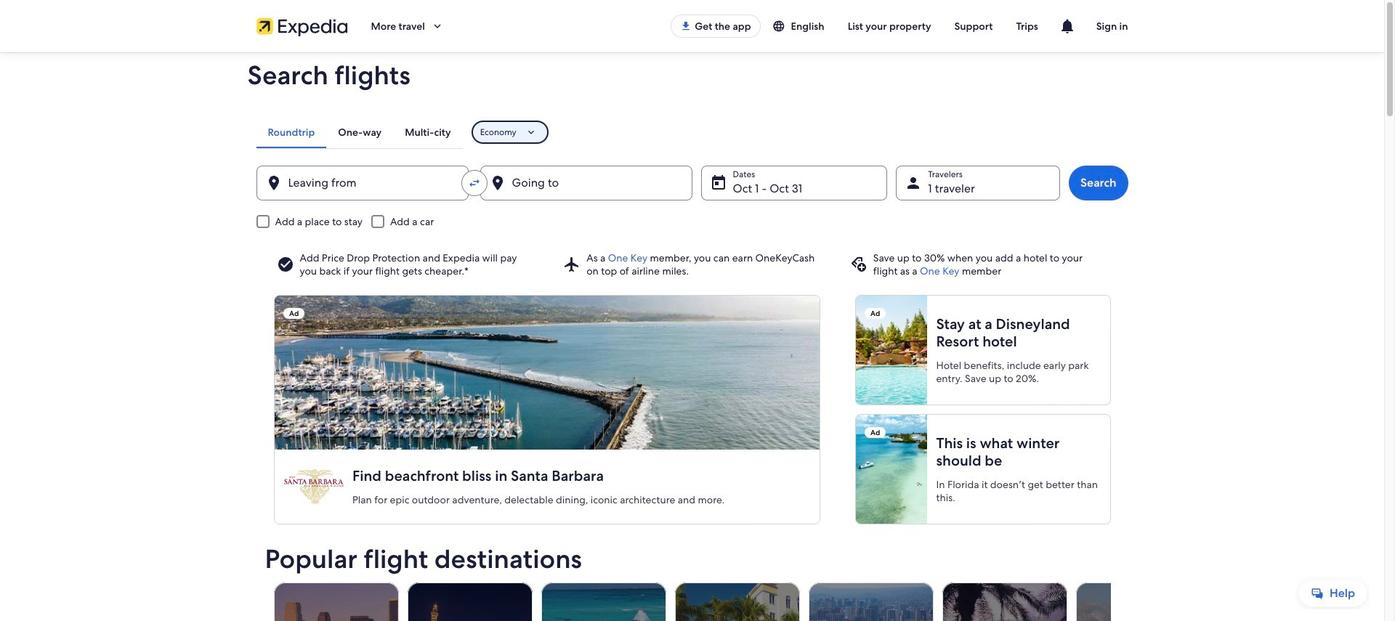 Task type: locate. For each thing, give the bounding box(es) containing it.
communication center icon image
[[1059, 17, 1076, 35]]

cancun flights image
[[541, 583, 666, 621]]

small image
[[772, 20, 791, 33]]

more travel image
[[431, 20, 444, 33]]

orlando flights image
[[942, 583, 1067, 621]]

main content
[[0, 52, 1385, 621]]

popular flight destinations region
[[256, 545, 1201, 621]]

tab list
[[256, 116, 463, 148]]

honolulu flights image
[[809, 583, 934, 621]]

swap origin and destination values image
[[468, 177, 481, 190]]



Task type: vqa. For each thing, say whether or not it's contained in the screenshot.
Miami Flights image on the bottom
yes



Task type: describe. For each thing, give the bounding box(es) containing it.
new york flights image
[[1076, 583, 1201, 621]]

miami flights image
[[675, 583, 800, 621]]

expedia logo image
[[256, 16, 348, 36]]

los angeles flights image
[[274, 583, 399, 621]]

las vegas flights image
[[407, 583, 532, 621]]

download the app button image
[[681, 20, 692, 32]]



